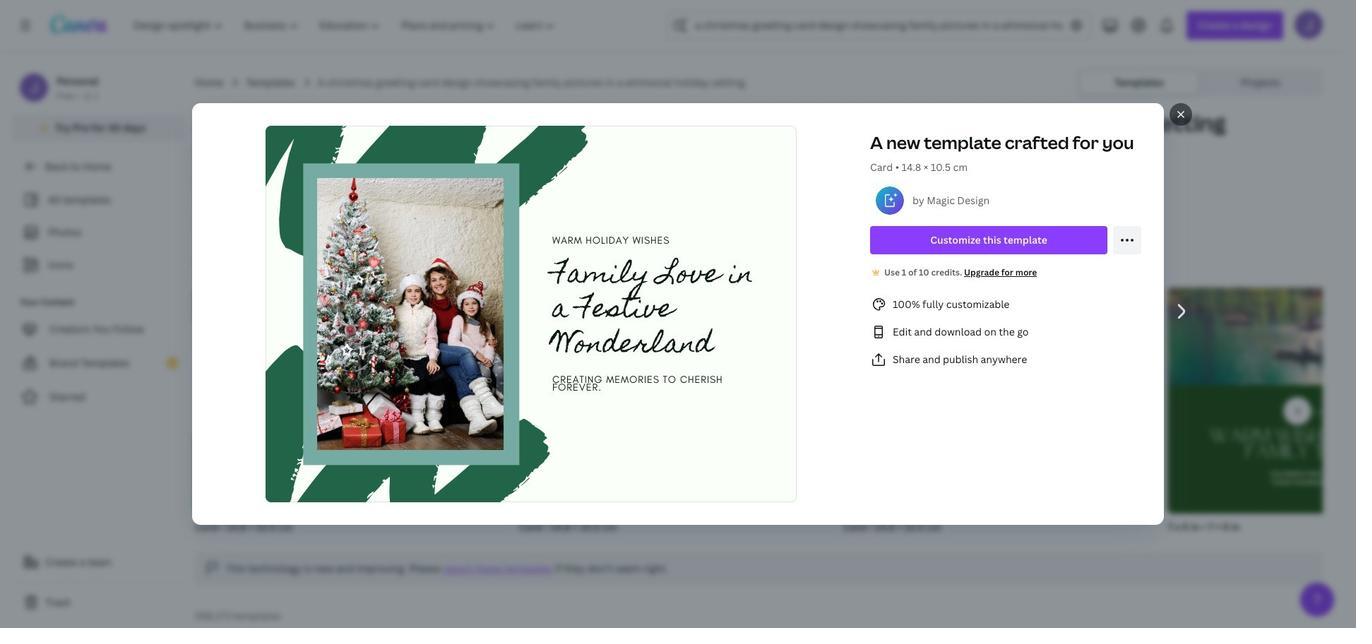 Task type: locate. For each thing, give the bounding box(es) containing it.
top level navigation element
[[124, 11, 568, 40]]

group
[[91, 178, 514, 626], [738, 249, 1177, 539], [519, 288, 838, 535], [1168, 288, 1357, 535]]

list
[[871, 296, 1142, 368]]

None search field
[[667, 11, 1091, 40]]



Task type: vqa. For each thing, say whether or not it's contained in the screenshot.
templates
no



